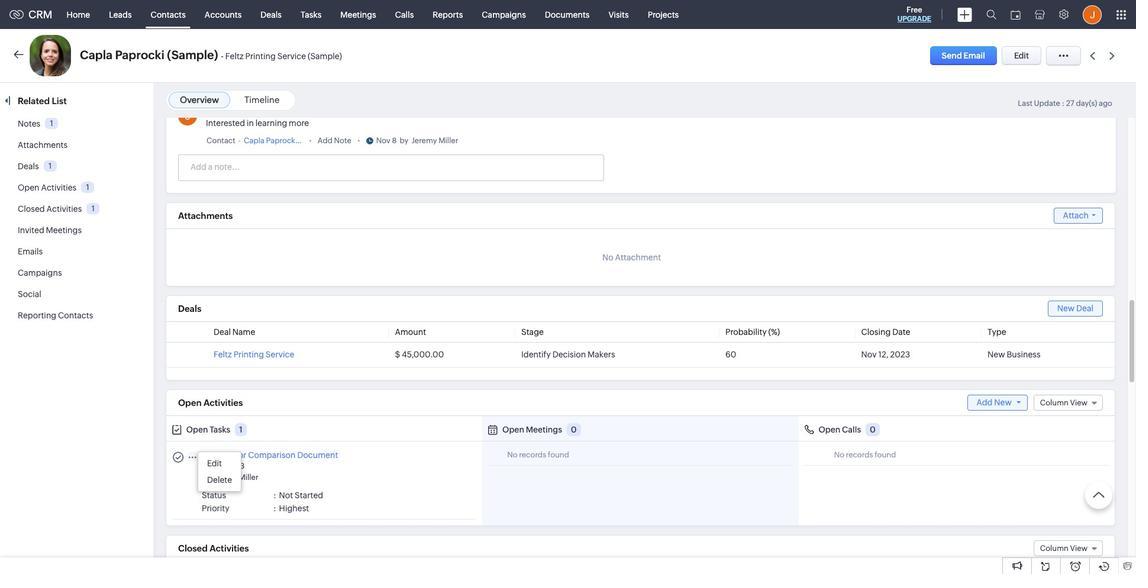 Task type: locate. For each thing, give the bounding box(es) containing it.
2023 up jeremy miller at the left bottom of the page
[[226, 462, 245, 471]]

timeline
[[244, 95, 280, 105]]

search element
[[980, 0, 1004, 29]]

1 • from the left
[[309, 136, 312, 145]]

(sample)
[[167, 48, 218, 62], [308, 52, 342, 61], [299, 136, 331, 145]]

1 horizontal spatial meetings
[[341, 10, 376, 19]]

0 horizontal spatial records
[[519, 451, 547, 459]]

1 horizontal spatial no
[[603, 253, 614, 262]]

1 vertical spatial campaigns link
[[18, 268, 62, 278]]

1 for notes
[[50, 119, 53, 128]]

activities
[[41, 183, 77, 192], [46, 204, 82, 214], [204, 398, 243, 408], [210, 544, 249, 554]]

edit inside button
[[1015, 51, 1030, 60]]

2 vertical spatial new
[[995, 398, 1012, 407]]

2 • from the left
[[357, 136, 360, 145]]

calls inside 'link'
[[395, 10, 414, 19]]

projects link
[[639, 0, 689, 29]]

tasks link
[[291, 0, 331, 29]]

deal
[[1077, 304, 1094, 313], [214, 327, 231, 337]]

0 vertical spatial new
[[1058, 304, 1075, 313]]

nov left 8
[[376, 136, 391, 145]]

competitor comparison document link
[[202, 451, 338, 460]]

: left 27
[[1062, 99, 1065, 108]]

nov left 12,
[[862, 350, 877, 359]]

nov for nov 8
[[376, 136, 391, 145]]

attachments
[[18, 140, 68, 150], [178, 211, 233, 221]]

0 vertical spatial service
[[277, 52, 306, 61]]

1 horizontal spatial paprocki
[[266, 136, 297, 145]]

0 horizontal spatial no records found
[[508, 451, 570, 459]]

2023 for nov 12, 2023
[[891, 350, 911, 359]]

0 vertical spatial open activities
[[18, 183, 77, 192]]

0 vertical spatial campaigns link
[[473, 0, 536, 29]]

no down open meetings on the bottom left
[[508, 451, 518, 459]]

add
[[318, 136, 333, 145], [977, 398, 993, 407]]

1 horizontal spatial open activities
[[178, 398, 243, 408]]

45,000.00
[[402, 350, 444, 359]]

2 records from the left
[[846, 451, 874, 459]]

0 horizontal spatial deals
[[18, 162, 39, 171]]

calls
[[395, 10, 414, 19], [842, 425, 862, 435]]

tasks
[[301, 10, 322, 19], [210, 425, 230, 435]]

capla down the home
[[80, 48, 113, 62]]

1 horizontal spatial 2023
[[891, 350, 911, 359]]

0 horizontal spatial contacts
[[58, 311, 93, 320]]

miller down nov 6, 2023
[[239, 473, 259, 482]]

records
[[519, 451, 547, 459], [846, 451, 874, 459]]

no left attachment
[[603, 253, 614, 262]]

$
[[395, 350, 400, 359]]

activities down 'priority'
[[210, 544, 249, 554]]

no down open calls
[[835, 451, 845, 459]]

feltz inside capla paprocki (sample) - feltz printing service (sample)
[[225, 52, 244, 61]]

deals link up feltz printing service (sample) link
[[251, 0, 291, 29]]

visits
[[609, 10, 629, 19]]

0 horizontal spatial add
[[318, 136, 333, 145]]

1 0 from the left
[[571, 425, 577, 435]]

open meetings
[[503, 425, 562, 435]]

2 column view field from the top
[[1034, 541, 1104, 557]]

edit up delete on the left
[[207, 459, 222, 468]]

by
[[400, 136, 409, 145]]

contacts right leads link
[[151, 10, 186, 19]]

paprocki down learning
[[266, 136, 297, 145]]

campaigns right reports link
[[482, 10, 526, 19]]

closed activities down 'priority'
[[178, 544, 249, 554]]

date
[[893, 327, 911, 337]]

send email button
[[930, 46, 997, 65]]

: for : not started
[[273, 491, 276, 500]]

0 vertical spatial meetings
[[341, 10, 376, 19]]

capla down in
[[244, 136, 265, 145]]

0 vertical spatial view
[[1071, 398, 1088, 407]]

0 vertical spatial edit
[[1015, 51, 1030, 60]]

invited meetings link
[[18, 226, 82, 235]]

0 vertical spatial tasks
[[301, 10, 322, 19]]

campaigns down emails link
[[18, 268, 62, 278]]

edit
[[1015, 51, 1030, 60], [207, 459, 222, 468]]

0 horizontal spatial calls
[[395, 10, 414, 19]]

stage
[[522, 327, 544, 337]]

1 right closed activities link
[[92, 204, 95, 213]]

12,
[[879, 350, 889, 359]]

edit inside "link"
[[207, 459, 222, 468]]

free
[[907, 5, 923, 14]]

deal name
[[214, 327, 255, 337]]

1 vertical spatial open activities
[[178, 398, 243, 408]]

2023 for nov 6, 2023
[[226, 462, 245, 471]]

create menu element
[[951, 0, 980, 29]]

0 vertical spatial column view field
[[1034, 395, 1104, 411]]

stage link
[[522, 327, 544, 337]]

new deal link
[[1048, 301, 1104, 317]]

1 horizontal spatial capla
[[244, 136, 265, 145]]

records down open meetings on the bottom left
[[519, 451, 547, 459]]

2 view from the top
[[1071, 544, 1088, 553]]

2 horizontal spatial no
[[835, 451, 845, 459]]

reporting
[[18, 311, 56, 320]]

0 right open meetings on the bottom left
[[571, 425, 577, 435]]

1 horizontal spatial attachments
[[178, 211, 233, 221]]

amount link
[[395, 327, 426, 337]]

1 records from the left
[[519, 451, 547, 459]]

open activities up open tasks
[[178, 398, 243, 408]]

1 horizontal spatial edit
[[1015, 51, 1030, 60]]

0 vertical spatial calls
[[395, 10, 414, 19]]

0 vertical spatial -
[[221, 51, 224, 61]]

2 horizontal spatial meetings
[[526, 425, 562, 435]]

0 horizontal spatial deals link
[[18, 162, 39, 171]]

1 no records found from the left
[[508, 451, 570, 459]]

column
[[1041, 398, 1069, 407], [1041, 544, 1069, 553]]

add note link
[[318, 135, 352, 147]]

2023 right 12,
[[891, 350, 911, 359]]

1 up competitor
[[239, 425, 243, 435]]

no records found for meetings
[[508, 451, 570, 459]]

2 vertical spatial :
[[273, 504, 276, 513]]

miller
[[439, 136, 459, 145], [239, 473, 259, 482]]

view
[[1071, 398, 1088, 407], [1071, 544, 1088, 553]]

0 horizontal spatial miller
[[239, 473, 259, 482]]

0 horizontal spatial paprocki
[[115, 48, 165, 62]]

1 horizontal spatial records
[[846, 451, 874, 459]]

2023
[[891, 350, 911, 359], [226, 462, 245, 471]]

0 right open calls
[[870, 425, 876, 435]]

tasks left meetings link
[[301, 10, 322, 19]]

1 right open activities link
[[86, 183, 89, 192]]

1 horizontal spatial calls
[[842, 425, 862, 435]]

1 vertical spatial edit
[[207, 459, 222, 468]]

0 vertical spatial jeremy
[[412, 136, 437, 145]]

closed activities link
[[18, 204, 82, 214]]

feltz down deal name link
[[214, 350, 232, 359]]

deals link down "attachments" link
[[18, 162, 39, 171]]

documents link
[[536, 0, 599, 29]]

0 vertical spatial closed activities
[[18, 204, 82, 214]]

1 horizontal spatial deals
[[178, 304, 202, 314]]

notes
[[18, 119, 40, 128]]

edit down calendar icon
[[1015, 51, 1030, 60]]

open activities up closed activities link
[[18, 183, 77, 192]]

1 horizontal spatial campaigns
[[482, 10, 526, 19]]

0 vertical spatial closed
[[18, 204, 45, 214]]

(sample) down more
[[299, 136, 331, 145]]

(sample) down tasks link
[[308, 52, 342, 61]]

open activities link
[[18, 183, 77, 192]]

add left note
[[318, 136, 333, 145]]

1 horizontal spatial no records found
[[835, 451, 896, 459]]

probability
[[726, 327, 767, 337]]

accounts link
[[195, 0, 251, 29]]

2 0 from the left
[[870, 425, 876, 435]]

feltz
[[225, 52, 244, 61], [214, 350, 232, 359]]

0 vertical spatial 2023
[[891, 350, 911, 359]]

open tasks
[[186, 425, 230, 435]]

deals link
[[251, 0, 291, 29], [18, 162, 39, 171]]

0 horizontal spatial no
[[508, 451, 518, 459]]

1 vertical spatial miller
[[239, 473, 259, 482]]

- right contact
[[239, 136, 241, 145]]

:
[[1062, 99, 1065, 108], [273, 491, 276, 500], [273, 504, 276, 513]]

1 up open activities link
[[49, 162, 52, 170]]

last
[[1018, 99, 1033, 108]]

• right note
[[357, 136, 360, 145]]

2 column view from the top
[[1041, 544, 1088, 553]]

1 vertical spatial campaigns
[[18, 268, 62, 278]]

1 found from the left
[[548, 451, 570, 459]]

1 horizontal spatial contacts
[[151, 10, 186, 19]]

0 vertical spatial contacts
[[151, 10, 186, 19]]

1 horizontal spatial found
[[875, 451, 896, 459]]

feltz down accounts
[[225, 52, 244, 61]]

0 vertical spatial column
[[1041, 398, 1069, 407]]

• down more
[[309, 136, 312, 145]]

1 vertical spatial add
[[977, 398, 993, 407]]

0 vertical spatial miller
[[439, 136, 459, 145]]

: left the 'not'
[[273, 491, 276, 500]]

deal name link
[[214, 327, 255, 337]]

1 vertical spatial capla
[[244, 136, 265, 145]]

1 vertical spatial deal
[[214, 327, 231, 337]]

1 column view field from the top
[[1034, 395, 1104, 411]]

contacts link
[[141, 0, 195, 29]]

in
[[247, 118, 254, 128]]

0 vertical spatial deals
[[261, 10, 282, 19]]

printing up timeline
[[245, 52, 276, 61]]

: not started
[[273, 491, 323, 500]]

1 vertical spatial 2023
[[226, 462, 245, 471]]

2 vertical spatial nov
[[202, 462, 216, 471]]

2 no records found from the left
[[835, 451, 896, 459]]

nov left "6,"
[[202, 462, 216, 471]]

feltz printing service link
[[214, 350, 294, 359]]

(sample) inside capla paprocki (sample) - feltz printing service (sample)
[[308, 52, 342, 61]]

closed up 'invited'
[[18, 204, 45, 214]]

contacts right reporting
[[58, 311, 93, 320]]

note
[[334, 136, 352, 145]]

printing down name
[[234, 350, 264, 359]]

1 right notes link on the top left
[[50, 119, 53, 128]]

attach
[[1064, 211, 1089, 220]]

0 horizontal spatial deal
[[214, 327, 231, 337]]

paprocki down leads link
[[115, 48, 165, 62]]

1 horizontal spatial miller
[[439, 136, 459, 145]]

attachment
[[615, 253, 661, 262]]

1 vertical spatial column
[[1041, 544, 1069, 553]]

0 horizontal spatial edit
[[207, 459, 222, 468]]

0 vertical spatial feltz
[[225, 52, 244, 61]]

2 horizontal spatial nov
[[862, 350, 877, 359]]

2 vertical spatial meetings
[[526, 425, 562, 435]]

leads link
[[100, 0, 141, 29]]

0 for meetings
[[571, 425, 577, 435]]

closed activities
[[18, 204, 82, 214], [178, 544, 249, 554]]

by jeremy miller
[[400, 136, 459, 145]]

1 horizontal spatial tasks
[[301, 10, 322, 19]]

1 vertical spatial calls
[[842, 425, 862, 435]]

0
[[571, 425, 577, 435], [870, 425, 876, 435]]

0 vertical spatial campaigns
[[482, 10, 526, 19]]

open
[[18, 183, 39, 192], [178, 398, 202, 408], [186, 425, 208, 435], [503, 425, 525, 435], [819, 425, 841, 435]]

- down accounts link
[[221, 51, 224, 61]]

jeremy down nov 6, 2023
[[212, 473, 237, 482]]

closed down 'priority'
[[178, 544, 208, 554]]

1 vertical spatial nov
[[862, 350, 877, 359]]

upgrade
[[898, 15, 932, 23]]

6,
[[218, 462, 225, 471]]

1 vertical spatial closed activities
[[178, 544, 249, 554]]

1 horizontal spatial jeremy
[[412, 136, 437, 145]]

add down new business
[[977, 398, 993, 407]]

1 vertical spatial tasks
[[210, 425, 230, 435]]

1
[[50, 119, 53, 128], [49, 162, 52, 170], [86, 183, 89, 192], [92, 204, 95, 213], [239, 425, 243, 435]]

campaigns link right reports
[[473, 0, 536, 29]]

0 horizontal spatial -
[[221, 51, 224, 61]]

-
[[221, 51, 224, 61], [239, 136, 241, 145]]

records down open calls
[[846, 451, 874, 459]]

update
[[1035, 99, 1061, 108]]

1 horizontal spatial -
[[239, 136, 241, 145]]

ago
[[1099, 99, 1113, 108]]

0 vertical spatial nov
[[376, 136, 391, 145]]

no records found down open calls
[[835, 451, 896, 459]]

1 for open activities
[[86, 183, 89, 192]]

: left highest
[[273, 504, 276, 513]]

0 horizontal spatial •
[[309, 136, 312, 145]]

printing
[[245, 52, 276, 61], [234, 350, 264, 359]]

no for open meetings
[[508, 451, 518, 459]]

no records found down open meetings on the bottom left
[[508, 451, 570, 459]]

printing inside capla paprocki (sample) - feltz printing service (sample)
[[245, 52, 276, 61]]

1 vertical spatial column view
[[1041, 544, 1088, 553]]

documents
[[545, 10, 590, 19]]

1 vertical spatial column view field
[[1034, 541, 1104, 557]]

identify
[[522, 350, 551, 359]]

0 vertical spatial capla
[[80, 48, 113, 62]]

miller right by
[[439, 136, 459, 145]]

1 column view from the top
[[1041, 398, 1088, 407]]

•
[[309, 136, 312, 145], [357, 136, 360, 145]]

1 horizontal spatial 0
[[870, 425, 876, 435]]

1 vertical spatial contacts
[[58, 311, 93, 320]]

1 vertical spatial meetings
[[46, 226, 82, 235]]

list
[[52, 96, 67, 106]]

no attachment
[[603, 253, 661, 262]]

0 horizontal spatial nov
[[202, 462, 216, 471]]

2 found from the left
[[875, 451, 896, 459]]

0 horizontal spatial attachments
[[18, 140, 68, 150]]

jeremy
[[412, 136, 437, 145], [212, 473, 237, 482]]

jeremy right by
[[412, 136, 437, 145]]

tasks up competitor
[[210, 425, 230, 435]]

type link
[[988, 327, 1007, 337]]

campaigns link down emails link
[[18, 268, 62, 278]]

1 vertical spatial view
[[1071, 544, 1088, 553]]

0 vertical spatial printing
[[245, 52, 276, 61]]

1 horizontal spatial nov
[[376, 136, 391, 145]]

new for new deal
[[1058, 304, 1075, 313]]

Column View field
[[1034, 395, 1104, 411], [1034, 541, 1104, 557]]

closed activities up invited meetings link
[[18, 204, 82, 214]]



Task type: describe. For each thing, give the bounding box(es) containing it.
invited meetings
[[18, 226, 82, 235]]

last update : 27 day(s) ago
[[1018, 99, 1113, 108]]

1 vertical spatial deals
[[18, 162, 39, 171]]

search image
[[987, 9, 997, 20]]

(sample) up overview link
[[167, 48, 218, 62]]

0 horizontal spatial tasks
[[210, 425, 230, 435]]

create menu image
[[958, 7, 973, 22]]

service inside capla paprocki (sample) - feltz printing service (sample)
[[277, 52, 306, 61]]

no for open calls
[[835, 451, 845, 459]]

0 horizontal spatial capla
[[80, 48, 113, 62]]

1 vertical spatial deals link
[[18, 162, 39, 171]]

8
[[392, 136, 397, 145]]

name
[[233, 327, 255, 337]]

2 column from the top
[[1041, 544, 1069, 553]]

0 for calls
[[870, 425, 876, 435]]

Add a note... field
[[179, 161, 603, 173]]

1 vertical spatial attachments
[[178, 211, 233, 221]]

highest
[[279, 504, 309, 513]]

found for open meetings
[[548, 451, 570, 459]]

- inside capla paprocki (sample) - feltz printing service (sample)
[[221, 51, 224, 61]]

social link
[[18, 289, 41, 299]]

0 horizontal spatial closed activities
[[18, 204, 82, 214]]

1 vertical spatial feltz
[[214, 350, 232, 359]]

activities up open tasks
[[204, 398, 243, 408]]

0 vertical spatial attachments
[[18, 140, 68, 150]]

1 column from the top
[[1041, 398, 1069, 407]]

edit link
[[198, 455, 241, 472]]

notes link
[[18, 119, 40, 128]]

interested
[[206, 118, 245, 128]]

day(s)
[[1077, 99, 1098, 108]]

found for open calls
[[875, 451, 896, 459]]

2 horizontal spatial deals
[[261, 10, 282, 19]]

document
[[297, 451, 338, 460]]

related
[[18, 96, 50, 106]]

comparison
[[248, 451, 296, 460]]

1 for closed activities
[[92, 204, 95, 213]]

activities up closed activities link
[[41, 183, 77, 192]]

records for calls
[[846, 451, 874, 459]]

home link
[[57, 0, 100, 29]]

edit for edit "link"
[[207, 459, 222, 468]]

feltz printing service
[[214, 350, 294, 359]]

emails link
[[18, 247, 43, 256]]

started
[[295, 491, 323, 500]]

identify decision makers
[[522, 350, 615, 359]]

capla paprocki (sample) - feltz printing service (sample)
[[80, 48, 342, 62]]

social
[[18, 289, 41, 299]]

edit button
[[1002, 46, 1042, 65]]

$ 45,000.00
[[395, 350, 444, 359]]

1 horizontal spatial deals link
[[251, 0, 291, 29]]

business
[[1007, 350, 1041, 359]]

0 vertical spatial :
[[1062, 99, 1065, 108]]

probability (%)
[[726, 327, 780, 337]]

new deal
[[1058, 304, 1094, 313]]

open calls
[[819, 425, 862, 435]]

1 vertical spatial service
[[266, 350, 294, 359]]

probability (%) link
[[726, 327, 780, 337]]

feltz printing service (sample) link
[[225, 52, 342, 62]]

1 horizontal spatial closed
[[178, 544, 208, 554]]

0 vertical spatial paprocki
[[115, 48, 165, 62]]

overview
[[180, 95, 219, 105]]

1 for deals
[[49, 162, 52, 170]]

more
[[289, 118, 309, 128]]

competitor
[[202, 451, 247, 460]]

1 horizontal spatial closed activities
[[178, 544, 249, 554]]

calendar image
[[1011, 10, 1021, 19]]

no records found for calls
[[835, 451, 896, 459]]

free upgrade
[[898, 5, 932, 23]]

amount
[[395, 327, 426, 337]]

reports
[[433, 10, 463, 19]]

emails
[[18, 247, 43, 256]]

next record image
[[1110, 52, 1118, 59]]

nov for nov 12, 2023
[[862, 350, 877, 359]]

makers
[[588, 350, 615, 359]]

previous record image
[[1091, 52, 1096, 59]]

contact - capla paprocki (sample)
[[207, 136, 331, 145]]

nov 8
[[376, 136, 397, 145]]

meetings inside meetings link
[[341, 10, 376, 19]]

type
[[988, 327, 1007, 337]]

new for new business
[[988, 350, 1006, 359]]

records for meetings
[[519, 451, 547, 459]]

closing
[[862, 327, 891, 337]]

activities up invited meetings link
[[46, 204, 82, 214]]

send
[[942, 51, 963, 60]]

1 vertical spatial printing
[[234, 350, 264, 359]]

closing date
[[862, 327, 911, 337]]

priority
[[202, 504, 229, 513]]

invited
[[18, 226, 44, 235]]

reporting contacts
[[18, 311, 93, 320]]

1 horizontal spatial campaigns link
[[473, 0, 536, 29]]

closing date link
[[862, 327, 911, 337]]

edit for edit button
[[1015, 51, 1030, 60]]

leads
[[109, 10, 132, 19]]

related list
[[18, 96, 69, 106]]

(%)
[[769, 327, 780, 337]]

meetings for invited meetings
[[46, 226, 82, 235]]

send email
[[942, 51, 986, 60]]

timeline link
[[244, 95, 280, 105]]

0 vertical spatial deal
[[1077, 304, 1094, 313]]

projects
[[648, 10, 679, 19]]

capla paprocki (sample) link
[[244, 135, 331, 147]]

1 view from the top
[[1071, 398, 1088, 407]]

2 vertical spatial deals
[[178, 304, 202, 314]]

profile image
[[1083, 5, 1102, 24]]

27
[[1067, 99, 1075, 108]]

reporting contacts link
[[18, 311, 93, 320]]

calls link
[[386, 0, 423, 29]]

competitor comparison document
[[202, 451, 338, 460]]

crm
[[28, 8, 52, 21]]

nov for nov 6, 2023
[[202, 462, 216, 471]]

learning
[[256, 118, 287, 128]]

: highest
[[273, 504, 309, 513]]

0 horizontal spatial campaigns
[[18, 268, 62, 278]]

attachments link
[[18, 140, 68, 150]]

decision
[[553, 350, 586, 359]]

delete
[[207, 475, 232, 485]]

attach link
[[1054, 208, 1104, 224]]

not
[[279, 491, 293, 500]]

nov 12, 2023
[[862, 350, 911, 359]]

0 horizontal spatial jeremy
[[212, 473, 237, 482]]

profile element
[[1076, 0, 1109, 29]]

60
[[726, 350, 737, 359]]

: for : highest
[[273, 504, 276, 513]]

contact
[[207, 136, 236, 145]]

0 horizontal spatial open activities
[[18, 183, 77, 192]]

meetings for open meetings
[[526, 425, 562, 435]]

status
[[202, 491, 226, 500]]



Task type: vqa. For each thing, say whether or not it's contained in the screenshot.
'ago' in the top right of the page
yes



